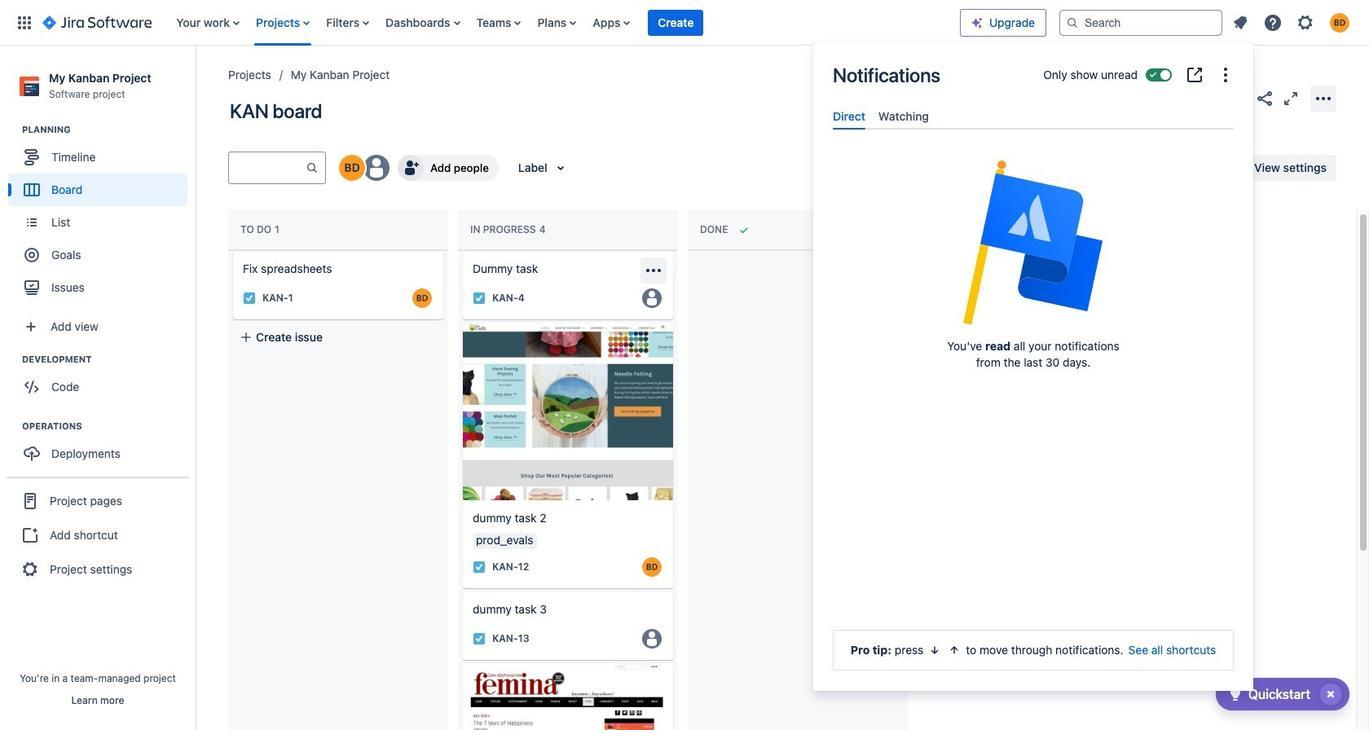 Task type: locate. For each thing, give the bounding box(es) containing it.
task image
[[243, 292, 256, 305], [473, 292, 486, 305]]

2 task image from the left
[[473, 292, 486, 305]]

list
[[168, 0, 960, 45], [1226, 8, 1359, 37]]

1 vertical spatial task image
[[473, 632, 486, 645]]

create issue image
[[222, 240, 241, 259], [452, 240, 471, 259], [452, 311, 471, 331]]

0 vertical spatial heading
[[22, 123, 195, 136]]

your profile and settings image
[[1330, 13, 1350, 32]]

dialog
[[813, 42, 1253, 691]]

heading
[[22, 123, 195, 136], [22, 353, 195, 366], [22, 420, 195, 433]]

1 horizontal spatial list
[[1226, 8, 1359, 37]]

sidebar element
[[0, 46, 196, 730]]

0 vertical spatial task image
[[473, 560, 486, 574]]

1 heading from the top
[[22, 123, 195, 136]]

group
[[8, 123, 195, 309], [8, 353, 195, 408], [8, 420, 195, 475], [7, 477, 189, 593]]

1 horizontal spatial task image
[[473, 292, 486, 305]]

None search field
[[1059, 9, 1222, 35]]

1 task image from the left
[[243, 292, 256, 305]]

create issue image for to do element
[[222, 240, 241, 259]]

task image down in progress element
[[473, 292, 486, 305]]

notifications image
[[1231, 13, 1250, 32]]

1 vertical spatial heading
[[22, 353, 195, 366]]

planning image
[[2, 120, 22, 140]]

arrow down image
[[929, 644, 942, 657]]

heading for group for development icon
[[22, 353, 195, 366]]

tab list
[[826, 103, 1240, 130]]

list item
[[648, 0, 704, 45]]

0 horizontal spatial task image
[[243, 292, 256, 305]]

more actions for kan-4 dummy task image
[[644, 261, 663, 280]]

2 heading from the top
[[22, 353, 195, 366]]

banner
[[0, 0, 1369, 46]]

help image
[[1263, 13, 1283, 32]]

tab panel
[[826, 130, 1240, 144]]

more image
[[1216, 65, 1236, 85]]

3 heading from the top
[[22, 420, 195, 433]]

Search field
[[1059, 9, 1222, 35]]

task image down to do element
[[243, 292, 256, 305]]

development image
[[2, 350, 22, 369]]

2 vertical spatial heading
[[22, 420, 195, 433]]

dismiss quickstart image
[[1318, 681, 1344, 707]]

task image
[[473, 560, 486, 574], [473, 632, 486, 645]]

jira software image
[[42, 13, 152, 32], [42, 13, 152, 32]]



Task type: vqa. For each thing, say whether or not it's contained in the screenshot.
tab list
yes



Task type: describe. For each thing, give the bounding box(es) containing it.
settings image
[[1296, 13, 1315, 32]]

group for planning icon
[[8, 123, 195, 309]]

operations image
[[2, 417, 22, 436]]

arrow up image
[[948, 644, 961, 657]]

more actions image
[[1314, 88, 1333, 108]]

sidebar navigation image
[[178, 65, 214, 98]]

star kan board image
[[1229, 88, 1249, 108]]

in progress element
[[470, 223, 549, 236]]

enter full screen image
[[1281, 88, 1301, 108]]

heading for group associated with operations "icon"
[[22, 420, 195, 433]]

add people image
[[401, 158, 421, 178]]

group for development icon
[[8, 353, 195, 408]]

2 task image from the top
[[473, 632, 486, 645]]

to do element
[[240, 223, 283, 236]]

group for operations "icon"
[[8, 420, 195, 475]]

create issue image for in progress element
[[452, 240, 471, 259]]

1 task image from the top
[[473, 560, 486, 574]]

heading for group corresponding to planning icon
[[22, 123, 195, 136]]

search image
[[1066, 16, 1079, 29]]

primary element
[[10, 0, 960, 45]]

Search this board text field
[[229, 153, 306, 183]]

goal image
[[24, 248, 39, 263]]

0 horizontal spatial list
[[168, 0, 960, 45]]

appswitcher icon image
[[15, 13, 34, 32]]

open notifications in a new tab image
[[1185, 65, 1205, 85]]



